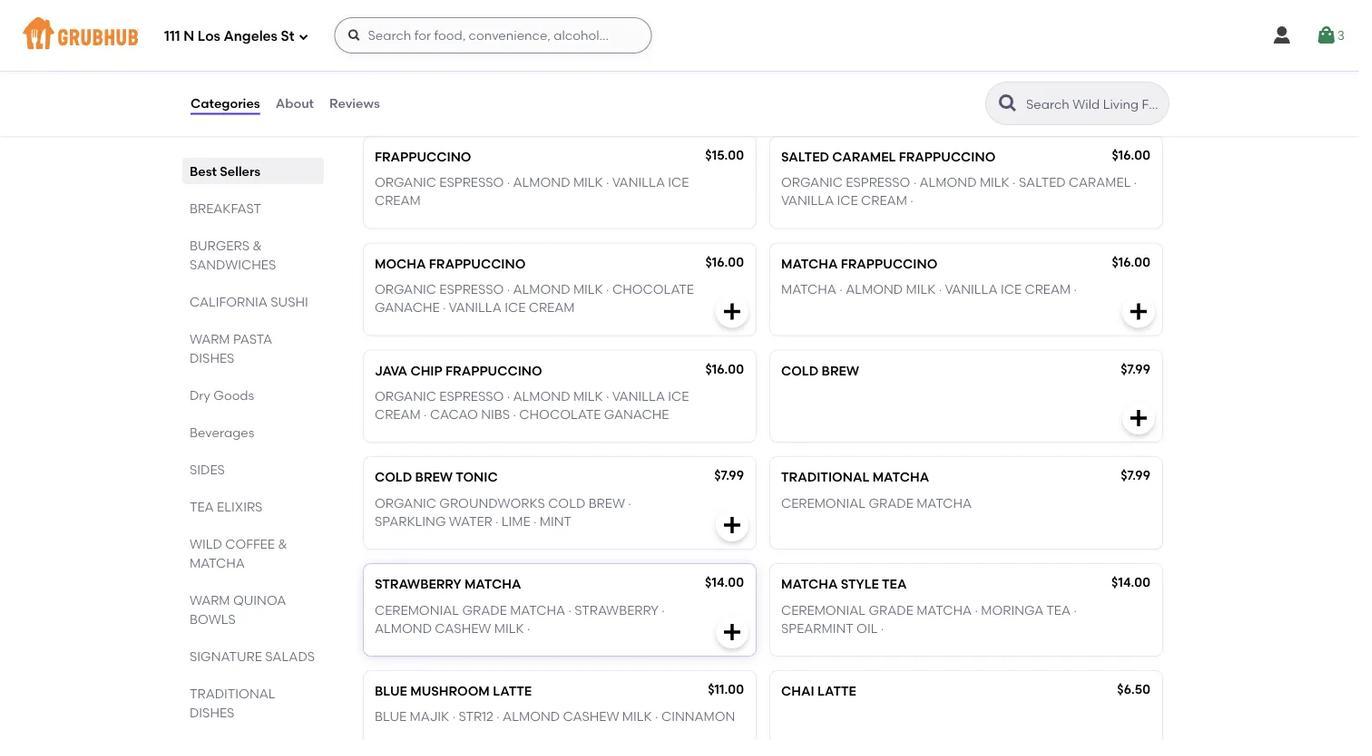Task type: vqa. For each thing, say whether or not it's contained in the screenshot.
SALTED to the bottom
yes



Task type: locate. For each thing, give the bounding box(es) containing it.
chocolate inside organic espresso · almond milk · chocolate ganache  · vanilla ice cream
[[613, 282, 694, 297]]

milk inside organic espresso · almond milk · chocolate ganache  · vanilla ice cream
[[574, 282, 603, 297]]

strawberry
[[375, 577, 462, 592], [575, 603, 659, 618]]

cinnamon
[[781, 86, 855, 101], [662, 710, 736, 725]]

grade inside ceremonial grade matcha · strawberry · almond cashew milk ·
[[462, 603, 507, 618]]

blue left mushroom
[[375, 684, 407, 699]]

salted
[[781, 149, 830, 164], [1019, 175, 1066, 190]]

ice inside 'organic espresso · almond milk · vanilla ice cream'
[[668, 175, 689, 190]]

milk inside organic espresso · cashew milk · honey · cinnamon
[[979, 68, 1009, 83]]

1 vertical spatial dishes
[[190, 705, 235, 721]]

warm inside warm pasta dishes
[[190, 331, 230, 347]]

cold for cold brew
[[781, 363, 819, 378]]

1 dishes from the top
[[190, 350, 235, 366]]

burgers & sandwiches
[[190, 238, 276, 272]]

water
[[449, 514, 493, 529]]

ice
[[668, 175, 689, 190], [837, 193, 858, 208], [1001, 282, 1022, 297], [505, 300, 526, 315], [668, 389, 689, 404]]

brew
[[822, 363, 860, 378], [415, 470, 453, 485], [589, 496, 625, 511]]

milk
[[574, 68, 603, 83], [979, 68, 1009, 83], [574, 175, 603, 190], [980, 175, 1010, 190], [574, 282, 603, 297], [906, 282, 936, 297], [574, 389, 603, 404], [494, 621, 524, 636], [623, 710, 652, 725]]

2 horizontal spatial brew
[[822, 363, 860, 378]]

tea elixirs tab
[[190, 497, 317, 516]]

0 horizontal spatial tea
[[190, 499, 214, 515]]

tea up the wild
[[190, 499, 214, 515]]

chai latte
[[781, 684, 857, 699]]

traditional inside tab
[[190, 686, 276, 702]]

2 vertical spatial cashew
[[563, 710, 619, 725]]

1 vertical spatial ganache
[[375, 300, 440, 315]]

vanilla
[[612, 175, 665, 190], [781, 193, 834, 208], [945, 282, 998, 297], [449, 300, 502, 315], [612, 389, 665, 404]]

ice inside organic espresso · almond milk · vanilla ice cream ·  cacao nibs · chocolate ganache
[[668, 389, 689, 404]]

espresso inside organic espresso · almond milk · salted caramel · vanilla ice cream ·
[[846, 175, 911, 190]]

1 horizontal spatial &
[[278, 536, 288, 552]]

2 vertical spatial cold
[[548, 496, 586, 511]]

espresso down salted caramel frappuccino
[[846, 175, 911, 190]]

$14.00 for ceremonial grade matcha · moringa tea · spearmint oil ·
[[1112, 575, 1151, 590]]

goods
[[214, 388, 254, 403]]

st
[[281, 28, 295, 45]]

chocolate
[[613, 68, 694, 83], [613, 282, 694, 297], [519, 407, 601, 422]]

0 vertical spatial cashew
[[920, 68, 976, 83]]

brew for cold brew tonic
[[415, 470, 453, 485]]

0 vertical spatial blue
[[375, 684, 407, 699]]

1 horizontal spatial cold
[[548, 496, 586, 511]]

2 $14.00 from the left
[[1112, 575, 1151, 590]]

& up sandwiches
[[253, 238, 262, 253]]

organic espresso · almond milk · vanilla ice cream
[[375, 175, 689, 208]]

organic espresso · cashew milk · honey · cinnamon button
[[771, 30, 1163, 121]]

1 horizontal spatial cashew
[[563, 710, 619, 725]]

1 horizontal spatial brew
[[589, 496, 625, 511]]

0 horizontal spatial cold
[[375, 470, 412, 485]]

1 vertical spatial brew
[[415, 470, 453, 485]]

tea right moringa
[[1047, 603, 1071, 618]]

svg image for organic groundworks cold brew · sparkling water · lime · mint
[[722, 515, 743, 536]]

ceremonial down strawberry matcha
[[375, 603, 459, 618]]

0 vertical spatial ganache
[[375, 86, 440, 101]]

cinnamon inside organic espresso · cashew milk · honey · cinnamon
[[781, 86, 855, 101]]

ceremonial for strawberry
[[375, 603, 459, 618]]

& inside wild coffee & matcha
[[278, 536, 288, 552]]

organic espresso · almond milk · salted caramel · vanilla ice cream ·
[[781, 175, 1137, 208]]

cold
[[781, 363, 819, 378], [375, 470, 412, 485], [548, 496, 586, 511]]

2 blue from the top
[[375, 710, 407, 725]]

0 vertical spatial strawberry
[[375, 577, 462, 592]]

sellers
[[220, 163, 261, 179]]

tea inside tab
[[190, 499, 214, 515]]

0 vertical spatial dishes
[[190, 350, 235, 366]]

1 vertical spatial cashew
[[435, 621, 491, 636]]

espresso up mocha frappuccino
[[440, 175, 504, 190]]

1 horizontal spatial cinnamon
[[781, 86, 855, 101]]

frappuccino
[[375, 149, 471, 164], [899, 149, 996, 164], [429, 256, 526, 271], [841, 256, 938, 271], [446, 363, 542, 378]]

espresso inside organic espresso · almond milk · chocolate ganache  · vanilla ice cream
[[440, 282, 504, 297]]

grade for traditional matcha
[[869, 496, 914, 511]]

1 horizontal spatial strawberry
[[575, 603, 659, 618]]

0 horizontal spatial cashew
[[435, 621, 491, 636]]

grade down strawberry matcha
[[462, 603, 507, 618]]

ceremonial inside ceremonial grade matcha · moringa tea · spearmint oil ·
[[781, 603, 866, 618]]

1 horizontal spatial tea
[[882, 577, 907, 592]]

traditional for matcha
[[781, 470, 870, 485]]

0 horizontal spatial cinnamon
[[662, 710, 736, 725]]

1 vertical spatial caramel
[[1069, 175, 1131, 190]]

0 vertical spatial &
[[253, 238, 262, 253]]

espresso up cacao
[[440, 389, 504, 404]]

espresso inside organic espresso · almond milk · vanilla ice cream ·  cacao nibs · chocolate ganache
[[440, 389, 504, 404]]

milk inside organic espresso · almond milk · chocolate ganache ·
[[574, 68, 603, 83]]

organic inside organic espresso · almond milk · vanilla ice cream ·  cacao nibs · chocolate ganache
[[375, 389, 437, 404]]

organic for organic espresso · almond milk · vanilla ice cream
[[375, 175, 437, 190]]

$11.00
[[708, 682, 744, 697]]

milk for organic espresso · almond milk · vanilla ice cream
[[574, 175, 603, 190]]

tea inside ceremonial grade matcha · moringa tea · spearmint oil ·
[[1047, 603, 1071, 618]]

about
[[276, 96, 314, 111]]

2 warm from the top
[[190, 593, 230, 608]]

blue left majik
[[375, 710, 407, 725]]

grade down the traditional matcha
[[869, 496, 914, 511]]

2 dishes from the top
[[190, 705, 235, 721]]

salted down search icon
[[1019, 175, 1066, 190]]

milk inside ceremonial grade matcha · strawberry · almond cashew milk ·
[[494, 621, 524, 636]]

dishes
[[190, 350, 235, 366], [190, 705, 235, 721]]

caramel
[[833, 149, 896, 164], [1069, 175, 1131, 190]]

espresso
[[440, 68, 504, 83], [846, 68, 911, 83], [440, 175, 504, 190], [846, 175, 911, 190], [440, 282, 504, 297], [440, 389, 504, 404]]

organic
[[375, 68, 437, 83], [781, 68, 843, 83], [375, 175, 437, 190], [781, 175, 843, 190], [375, 282, 437, 297], [375, 389, 437, 404], [375, 496, 437, 511]]

1 vertical spatial blue
[[375, 710, 407, 725]]

ceremonial up the spearmint
[[781, 603, 866, 618]]

traditional down signature at the left bottom of the page
[[190, 686, 276, 702]]

1 warm from the top
[[190, 331, 230, 347]]

2 horizontal spatial cold
[[781, 363, 819, 378]]

matcha inside ceremonial grade matcha · moringa tea · spearmint oil ·
[[917, 603, 972, 618]]

0 vertical spatial chocolate
[[613, 68, 694, 83]]

categories button
[[190, 71, 261, 136]]

espresso for organic espresso · almond milk · vanilla ice cream
[[440, 175, 504, 190]]

1 horizontal spatial salted
[[1019, 175, 1066, 190]]

2 vertical spatial chocolate
[[519, 407, 601, 422]]

espresso for organic espresso · almond milk · chocolate ganache  · vanilla ice cream
[[440, 282, 504, 297]]

organic inside organic groundworks cold brew · sparkling water · lime · mint
[[375, 496, 437, 511]]

$7.99 for ceremonial grade matcha
[[1121, 468, 1151, 483]]

dishes up dry goods
[[190, 350, 235, 366]]

2 horizontal spatial svg image
[[1316, 25, 1338, 46]]

0 vertical spatial warm
[[190, 331, 230, 347]]

warm for warm pasta dishes
[[190, 331, 230, 347]]

1 vertical spatial &
[[278, 536, 288, 552]]

ceremonial grade matcha · strawberry · almond cashew milk ·
[[375, 603, 665, 636]]

warm inside warm quinoa bowls
[[190, 593, 230, 608]]

grade inside ceremonial grade matcha · moringa tea · spearmint oil ·
[[869, 603, 914, 618]]

latte right chai
[[818, 684, 857, 699]]

oil
[[857, 621, 878, 636]]

blue
[[375, 684, 407, 699], [375, 710, 407, 725]]

1 vertical spatial traditional
[[190, 686, 276, 702]]

1 $14.00 from the left
[[705, 575, 744, 590]]

tonic
[[456, 470, 498, 485]]

cream inside organic espresso · almond milk · vanilla ice cream ·  cacao nibs · chocolate ganache
[[375, 407, 421, 422]]

salted inside organic espresso · almond milk · salted caramel · vanilla ice cream ·
[[1019, 175, 1066, 190]]

0 horizontal spatial strawberry
[[375, 577, 462, 592]]

organic for organic espresso · almond milk · salted caramel · vanilla ice cream ·
[[781, 175, 843, 190]]

organic espresso · almond milk · chocolate ganache ·
[[375, 68, 694, 101]]

0 horizontal spatial &
[[253, 238, 262, 253]]

nibs
[[481, 407, 510, 422]]

ganache for organic espresso · almond milk · chocolate ganache ·
[[375, 86, 440, 101]]

espresso for organic espresso · almond milk · salted caramel · vanilla ice cream ·
[[846, 175, 911, 190]]

espresso inside organic espresso · almond milk · chocolate ganache ·
[[440, 68, 504, 83]]

1 vertical spatial cinnamon
[[662, 710, 736, 725]]

spearmint
[[781, 621, 854, 636]]

1 vertical spatial chocolate
[[613, 282, 694, 297]]

& right coffee
[[278, 536, 288, 552]]

coffee
[[225, 536, 275, 552]]

organic inside organic espresso · almond milk · chocolate ganache  · vanilla ice cream
[[375, 282, 437, 297]]

honey
[[1018, 68, 1064, 83]]

salted right $15.00
[[781, 149, 830, 164]]

2 horizontal spatial tea
[[1047, 603, 1071, 618]]

milk inside organic espresso · almond milk · salted caramel · vanilla ice cream ·
[[980, 175, 1010, 190]]

warm down california
[[190, 331, 230, 347]]

beverages tab
[[190, 423, 317, 442]]

california sushi
[[190, 294, 308, 309]]

organic for organic espresso · almond milk · chocolate ganache  · vanilla ice cream
[[375, 282, 437, 297]]

ice inside organic espresso · almond milk · chocolate ganache  · vanilla ice cream
[[505, 300, 526, 315]]

$14.00 for ceremonial grade matcha · strawberry · almond cashew milk ·
[[705, 575, 744, 590]]

1 horizontal spatial caramel
[[1069, 175, 1131, 190]]

reviews
[[330, 96, 380, 111]]

ceremonial
[[781, 496, 866, 511], [375, 603, 459, 618], [781, 603, 866, 618]]

ceremonial down the traditional matcha
[[781, 496, 866, 511]]

frappuccino up organic espresso · almond milk · chocolate ganache  · vanilla ice cream
[[429, 256, 526, 271]]

espresso inside organic espresso · cashew milk · honey · cinnamon
[[846, 68, 911, 83]]

latte up "str12"
[[493, 684, 532, 699]]

1 vertical spatial strawberry
[[575, 603, 659, 618]]

ganache inside organic espresso · almond milk · chocolate ganache ·
[[375, 86, 440, 101]]

espresso for organic espresso · almond milk · chocolate ganache ·
[[440, 68, 504, 83]]

espresso down mocha frappuccino
[[440, 282, 504, 297]]

dishes inside traditional dishes
[[190, 705, 235, 721]]

chip
[[411, 363, 443, 378]]

cafe mocha
[[375, 42, 463, 57]]

$16.00 for organic espresso · almond milk · chocolate ganache  · vanilla ice cream
[[706, 254, 744, 269]]

style
[[841, 577, 879, 592]]

0 horizontal spatial traditional
[[190, 686, 276, 702]]

&
[[253, 238, 262, 253], [278, 536, 288, 552]]

$7.99
[[1121, 361, 1151, 376], [715, 468, 744, 483], [1121, 468, 1151, 483]]

ceremonial inside ceremonial grade matcha · strawberry · almond cashew milk ·
[[375, 603, 459, 618]]

traditional up ceremonial grade matcha
[[781, 470, 870, 485]]

traditional
[[781, 470, 870, 485], [190, 686, 276, 702]]

tea right style
[[882, 577, 907, 592]]

svg image
[[1271, 25, 1293, 46], [722, 301, 743, 322], [1128, 301, 1150, 322], [1128, 408, 1150, 429], [722, 515, 743, 536], [722, 622, 743, 643]]

$14.00
[[705, 575, 744, 590], [1112, 575, 1151, 590]]

vanilla inside organic espresso · almond milk · salted caramel · vanilla ice cream ·
[[781, 193, 834, 208]]

beverages
[[190, 425, 254, 440]]

blue mushroom latte
[[375, 684, 532, 699]]

organic inside organic espresso · almond milk · salted caramel · vanilla ice cream ·
[[781, 175, 843, 190]]

vanilla inside 'organic espresso · almond milk · vanilla ice cream'
[[612, 175, 665, 190]]

dishes down signature at the left bottom of the page
[[190, 705, 235, 721]]

angeles
[[224, 28, 278, 45]]

pasta
[[233, 331, 272, 347]]

0 horizontal spatial brew
[[415, 470, 453, 485]]

1 horizontal spatial traditional
[[781, 470, 870, 485]]

2 horizontal spatial cashew
[[920, 68, 976, 83]]

categories
[[191, 96, 260, 111]]

1 vertical spatial warm
[[190, 593, 230, 608]]

organic for organic groundworks cold brew · sparkling water · lime · mint
[[375, 496, 437, 511]]

espresso up salted caramel frappuccino
[[846, 68, 911, 83]]

0 horizontal spatial $14.00
[[705, 575, 744, 590]]

$16.00
[[1112, 147, 1151, 162], [706, 254, 744, 269], [1112, 254, 1151, 269], [706, 361, 744, 376]]

cashew inside ceremonial grade matcha · strawberry · almond cashew milk ·
[[435, 621, 491, 636]]

cashew inside organic espresso · cashew milk · honey · cinnamon
[[920, 68, 976, 83]]

chocolate for organic espresso · almond milk · chocolate ganache ·
[[613, 68, 694, 83]]

ganache
[[375, 86, 440, 101], [375, 300, 440, 315], [604, 407, 669, 422]]

2 vertical spatial brew
[[589, 496, 625, 511]]

matcha · almond milk · vanilla ice cream ·
[[781, 282, 1077, 297]]

espresso for organic espresso · cashew milk · honey · cinnamon
[[846, 68, 911, 83]]

cream
[[375, 193, 421, 208], [861, 193, 907, 208], [1025, 282, 1071, 297], [529, 300, 575, 315], [375, 407, 421, 422]]

almond
[[513, 68, 570, 83], [513, 175, 570, 190], [920, 175, 977, 190], [513, 282, 570, 297], [846, 282, 903, 297], [513, 389, 570, 404], [375, 621, 432, 636], [503, 710, 560, 725]]

1 vertical spatial cold
[[375, 470, 412, 485]]

organic inside organic espresso · cashew milk · honey · cinnamon
[[781, 68, 843, 83]]

1 horizontal spatial latte
[[818, 684, 857, 699]]

warm up 'bowls'
[[190, 593, 230, 608]]

svg image inside main navigation navigation
[[1271, 25, 1293, 46]]

tea elixirs
[[190, 499, 263, 515]]

cold inside organic groundworks cold brew · sparkling water · lime · mint
[[548, 496, 586, 511]]

1 blue from the top
[[375, 684, 407, 699]]

0 vertical spatial tea
[[190, 499, 214, 515]]

matcha
[[781, 256, 838, 271], [781, 282, 837, 297], [873, 470, 930, 485], [917, 496, 972, 511], [190, 555, 245, 571], [465, 577, 521, 592], [781, 577, 838, 592], [510, 603, 566, 618], [917, 603, 972, 618]]

chocolate inside organic espresso · almond milk · chocolate ganache ·
[[613, 68, 694, 83]]

2 vertical spatial ganache
[[604, 407, 669, 422]]

wild coffee & matcha tab
[[190, 535, 317, 573]]

cold brew tonic
[[375, 470, 498, 485]]

grade up oil at the bottom of the page
[[869, 603, 914, 618]]

1 horizontal spatial svg image
[[347, 28, 362, 43]]

blue majik · str12 · almond cashew milk · cinnamon
[[375, 710, 736, 725]]

bowls
[[190, 612, 236, 627]]

milk inside organic espresso · almond milk · vanilla ice cream ·  cacao nibs · chocolate ganache
[[574, 389, 603, 404]]

ganache inside organic espresso · almond milk · chocolate ganache  · vanilla ice cream
[[375, 300, 440, 315]]

1 vertical spatial mocha
[[375, 256, 426, 271]]

1 horizontal spatial $14.00
[[1112, 575, 1151, 590]]

0 vertical spatial caramel
[[833, 149, 896, 164]]

0 vertical spatial traditional
[[781, 470, 870, 485]]

1 latte from the left
[[493, 684, 532, 699]]

brew for cold brew
[[822, 363, 860, 378]]

vanilla inside organic espresso · almond milk · vanilla ice cream ·  cacao nibs · chocolate ganache
[[612, 389, 665, 404]]

organic inside organic espresso · almond milk · chocolate ganache ·
[[375, 68, 437, 83]]

0 vertical spatial cinnamon
[[781, 86, 855, 101]]

organic inside 'organic espresso · almond milk · vanilla ice cream'
[[375, 175, 437, 190]]

0 vertical spatial brew
[[822, 363, 860, 378]]

caramel inside organic espresso · almond milk · salted caramel · vanilla ice cream ·
[[1069, 175, 1131, 190]]

warm quinoa bowls
[[190, 593, 286, 627]]

0 vertical spatial salted
[[781, 149, 830, 164]]

espresso down search for food, convenience, alcohol... search box
[[440, 68, 504, 83]]

espresso inside 'organic espresso · almond milk · vanilla ice cream'
[[440, 175, 504, 190]]

·
[[507, 68, 510, 83], [606, 68, 610, 83], [914, 68, 917, 83], [1012, 68, 1015, 83], [1067, 68, 1070, 83], [443, 86, 446, 101], [507, 175, 510, 190], [606, 175, 610, 190], [914, 175, 917, 190], [1013, 175, 1016, 190], [1134, 175, 1137, 190], [911, 193, 914, 208], [507, 282, 510, 297], [606, 282, 610, 297], [840, 282, 843, 297], [939, 282, 942, 297], [1074, 282, 1077, 297], [443, 300, 446, 315], [507, 389, 510, 404], [606, 389, 610, 404], [424, 407, 427, 422], [513, 407, 516, 422], [628, 496, 632, 511], [496, 514, 499, 529], [534, 514, 537, 529], [569, 603, 572, 618], [662, 603, 665, 618], [975, 603, 978, 618], [1074, 603, 1077, 618], [527, 621, 530, 636], [881, 621, 884, 636], [453, 710, 456, 725], [497, 710, 500, 725], [655, 710, 659, 725]]

vanilla inside organic espresso · almond milk · chocolate ganache  · vanilla ice cream
[[449, 300, 502, 315]]

svg image
[[1316, 25, 1338, 46], [347, 28, 362, 43], [298, 31, 309, 42]]

warm
[[190, 331, 230, 347], [190, 593, 230, 608]]

organic espresso · almond milk · chocolate ganache  · vanilla ice cream
[[375, 282, 694, 315]]

1 vertical spatial salted
[[1019, 175, 1066, 190]]

0 vertical spatial cold
[[781, 363, 819, 378]]

0 horizontal spatial latte
[[493, 684, 532, 699]]

milk inside 'organic espresso · almond milk · vanilla ice cream'
[[574, 175, 603, 190]]

dishes inside warm pasta dishes
[[190, 350, 235, 366]]

2 vertical spatial tea
[[1047, 603, 1071, 618]]



Task type: describe. For each thing, give the bounding box(es) containing it.
majik
[[410, 710, 450, 725]]

cold brew
[[781, 363, 860, 378]]

main navigation navigation
[[0, 0, 1360, 71]]

chai
[[781, 684, 815, 699]]

svg image for organic espresso · almond milk · chocolate ganache  · vanilla ice cream
[[722, 301, 743, 322]]

Search Wild Living Foods search field
[[1025, 95, 1164, 113]]

dry goods tab
[[190, 386, 317, 405]]

$16.00 for matcha · almond milk · vanilla ice cream ·
[[1112, 254, 1151, 269]]

organic espresso · cashew milk · honey · cinnamon
[[781, 68, 1070, 101]]

frappuccino up nibs
[[446, 363, 542, 378]]

los
[[198, 28, 220, 45]]

brew inside organic groundworks cold brew · sparkling water · lime · mint
[[589, 496, 625, 511]]

ceremonial for matcha
[[781, 603, 866, 618]]

almond inside organic espresso · almond milk · chocolate ganache  · vanilla ice cream
[[513, 282, 570, 297]]

organic for organic espresso · cashew milk · honey · cinnamon
[[781, 68, 843, 83]]

cafe
[[375, 42, 409, 57]]

0 vertical spatial mocha
[[412, 42, 463, 57]]

strawberry matcha
[[375, 577, 521, 592]]

milk for organic espresso · almond milk · chocolate ganache  · vanilla ice cream
[[574, 282, 603, 297]]

best
[[190, 163, 217, 179]]

ceremonial grade matcha · moringa tea · spearmint oil ·
[[781, 603, 1077, 636]]

reviews button
[[329, 71, 381, 136]]

california
[[190, 294, 268, 309]]

wild coffee & matcha
[[190, 536, 288, 571]]

dry goods
[[190, 388, 254, 403]]

quinoa
[[233, 593, 286, 608]]

warm pasta dishes tab
[[190, 329, 317, 368]]

best sellers
[[190, 163, 261, 179]]

almond inside organic espresso · almond milk · salted caramel · vanilla ice cream ·
[[920, 175, 977, 190]]

milk for organic espresso · cashew milk · honey · cinnamon
[[979, 68, 1009, 83]]

wild
[[190, 536, 222, 552]]

sparkling
[[375, 514, 446, 529]]

mocha frappuccino
[[375, 256, 526, 271]]

matcha frappuccino
[[781, 256, 938, 271]]

0 horizontal spatial caramel
[[833, 149, 896, 164]]

blue for blue majik · str12 · almond cashew milk · cinnamon
[[375, 710, 407, 725]]

organic groundworks cold brew · sparkling water · lime · mint
[[375, 496, 632, 529]]

organic for organic espresso · almond milk · chocolate ganache ·
[[375, 68, 437, 83]]

$16.00 for organic espresso · almond milk · vanilla ice cream ·  cacao nibs · chocolate ganache
[[706, 361, 744, 376]]

milk for organic espresso · almond milk · salted caramel · vanilla ice cream ·
[[980, 175, 1010, 190]]

almond inside ceremonial grade matcha · strawberry · almond cashew milk ·
[[375, 621, 432, 636]]

best sellers tab
[[190, 162, 317, 181]]

about button
[[275, 71, 315, 136]]

0 horizontal spatial svg image
[[298, 31, 309, 42]]

breakfast
[[190, 201, 261, 216]]

matcha style tea
[[781, 577, 907, 592]]

111 n los angeles st
[[164, 28, 295, 45]]

signature
[[190, 649, 262, 664]]

svg image for matcha · almond milk · vanilla ice cream ·
[[1128, 301, 1150, 322]]

ceremonial grade matcha
[[781, 496, 972, 511]]

sushi
[[271, 294, 308, 309]]

moringa
[[981, 603, 1044, 618]]

& inside burgers & sandwiches
[[253, 238, 262, 253]]

california sushi tab
[[190, 292, 317, 311]]

signature salads tab
[[190, 647, 317, 666]]

groundworks
[[440, 496, 545, 511]]

cream inside 'organic espresso · almond milk · vanilla ice cream'
[[375, 193, 421, 208]]

java
[[375, 363, 408, 378]]

organic espresso · almond milk · vanilla ice cream ·  cacao nibs · chocolate ganache
[[375, 389, 689, 422]]

svg image for ceremonial grade matcha · strawberry · almond cashew milk ·
[[722, 622, 743, 643]]

grade for strawberry matcha
[[462, 603, 507, 618]]

$6.50
[[1118, 682, 1151, 697]]

search icon image
[[997, 93, 1019, 114]]

0 horizontal spatial salted
[[781, 149, 830, 164]]

ganache inside organic espresso · almond milk · vanilla ice cream ·  cacao nibs · chocolate ganache
[[604, 407, 669, 422]]

traditional dishes tab
[[190, 684, 317, 722]]

breakfast tab
[[190, 199, 317, 218]]

milk for organic espresso · almond milk · vanilla ice cream ·  cacao nibs · chocolate ganache
[[574, 389, 603, 404]]

blue for blue mushroom latte
[[375, 684, 407, 699]]

n
[[184, 28, 194, 45]]

salads
[[265, 649, 315, 664]]

frappuccino up organic espresso · almond milk · salted caramel · vanilla ice cream ·
[[899, 149, 996, 164]]

cream inside organic espresso · almond milk · chocolate ganache  · vanilla ice cream
[[529, 300, 575, 315]]

salted caramel frappuccino
[[781, 149, 996, 164]]

chocolate inside organic espresso · almond milk · vanilla ice cream ·  cacao nibs · chocolate ganache
[[519, 407, 601, 422]]

milk for organic espresso · almond milk · chocolate ganache ·
[[574, 68, 603, 83]]

sides tab
[[190, 460, 317, 479]]

ceremonial for traditional
[[781, 496, 866, 511]]

almond inside organic espresso · almond milk · chocolate ganache ·
[[513, 68, 570, 83]]

chocolate for organic espresso · almond milk · chocolate ganache  · vanilla ice cream
[[613, 282, 694, 297]]

matcha inside wild coffee & matcha
[[190, 555, 245, 571]]

Search for food, convenience, alcohol... search field
[[334, 17, 652, 54]]

traditional for dishes
[[190, 686, 276, 702]]

frappuccino down the reviews button
[[375, 149, 471, 164]]

lime
[[502, 514, 531, 529]]

ice inside organic espresso · almond milk · salted caramel · vanilla ice cream ·
[[837, 193, 858, 208]]

$7.99 for organic groundworks cold brew · sparkling water · lime · mint
[[715, 468, 744, 483]]

elixirs
[[217, 499, 263, 515]]

organic for organic espresso · almond milk · vanilla ice cream ·  cacao nibs · chocolate ganache
[[375, 389, 437, 404]]

java chip frappuccino
[[375, 363, 542, 378]]

3 button
[[1316, 19, 1345, 52]]

mint
[[540, 514, 572, 529]]

traditional matcha
[[781, 470, 930, 485]]

111
[[164, 28, 180, 45]]

cacao
[[430, 407, 478, 422]]

str12
[[459, 710, 494, 725]]

burgers & sandwiches tab
[[190, 236, 317, 274]]

svg image inside 3 'button'
[[1316, 25, 1338, 46]]

2 latte from the left
[[818, 684, 857, 699]]

$15.00
[[705, 147, 744, 162]]

strawberry inside ceremonial grade matcha · strawberry · almond cashew milk ·
[[575, 603, 659, 618]]

cream inside organic espresso · almond milk · salted caramel · vanilla ice cream ·
[[861, 193, 907, 208]]

mushroom
[[411, 684, 490, 699]]

sides
[[190, 462, 225, 477]]

sandwiches
[[190, 257, 276, 272]]

warm for warm quinoa bowls
[[190, 593, 230, 608]]

almond inside 'organic espresso · almond milk · vanilla ice cream'
[[513, 175, 570, 190]]

almond inside organic espresso · almond milk · vanilla ice cream ·  cacao nibs · chocolate ganache
[[513, 389, 570, 404]]

dry
[[190, 388, 211, 403]]

traditional dishes
[[190, 686, 276, 721]]

grade for matcha style tea
[[869, 603, 914, 618]]

3
[[1338, 28, 1345, 43]]

ganache for organic espresso · almond milk · chocolate ganache  · vanilla ice cream
[[375, 300, 440, 315]]

$16.00 for organic espresso · almond milk · salted caramel · vanilla ice cream ·
[[1112, 147, 1151, 162]]

1 vertical spatial tea
[[882, 577, 907, 592]]

matcha inside ceremonial grade matcha · strawberry · almond cashew milk ·
[[510, 603, 566, 618]]

warm quinoa bowls tab
[[190, 591, 317, 629]]

cold for cold brew tonic
[[375, 470, 412, 485]]

espresso for organic espresso · almond milk · vanilla ice cream ·  cacao nibs · chocolate ganache
[[440, 389, 504, 404]]

signature salads
[[190, 649, 315, 664]]

burgers
[[190, 238, 250, 253]]

frappuccino up the matcha · almond milk · vanilla ice cream ·
[[841, 256, 938, 271]]

warm pasta dishes
[[190, 331, 272, 366]]



